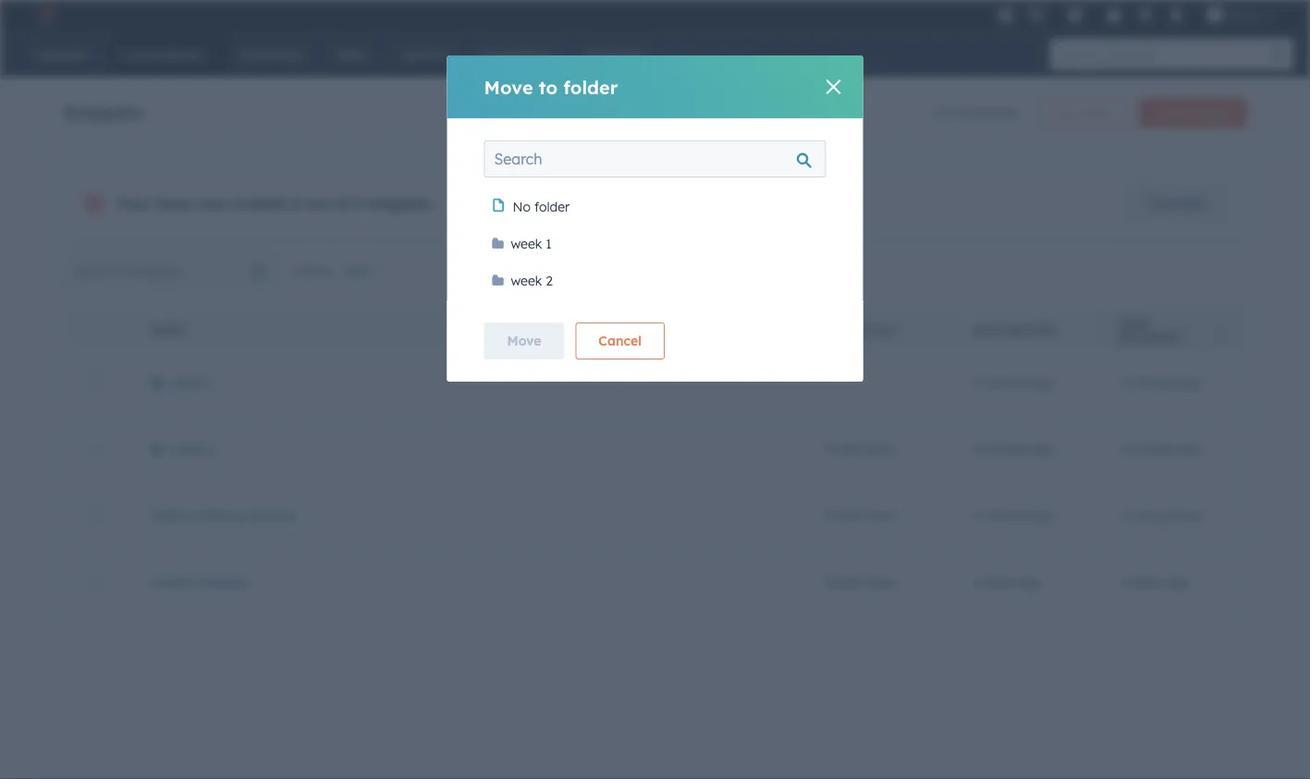 Task type: describe. For each thing, give the bounding box(es) containing it.
your
[[116, 194, 151, 213]]

descending sort. press to sort ascending. image
[[1217, 323, 1224, 336]]

date modified
[[1121, 317, 1181, 345]]

created for 5
[[971, 105, 1017, 121]]

no folder button
[[484, 189, 826, 226]]

funky for clients cleanup (clone)
[[825, 508, 862, 524]]

modified
[[1121, 331, 1181, 345]]

new folder
[[1055, 106, 1112, 120]]

week 2 inside the move to folder dialog
[[511, 273, 553, 289]]

press to sort. image for date created
[[1062, 323, 1069, 336]]

2 4 from the left
[[1121, 574, 1129, 590]]

folder for new folder
[[1082, 106, 1112, 120]]

created by
[[825, 324, 895, 338]]

unlock more snippets with
[[449, 195, 610, 212]]

snippets
[[63, 100, 144, 123]]

search button
[[1262, 39, 1294, 70]]

date for date modified
[[1121, 317, 1150, 331]]

upgrade link inside funky menu
[[994, 5, 1017, 25]]

unlock
[[449, 195, 491, 212]]

town for clients cleanup
[[865, 574, 896, 590]]

clients cleanup (clone)
[[151, 508, 296, 524]]

move button
[[484, 323, 564, 360]]

move to folder dialog
[[447, 55, 863, 382]]

no folder
[[513, 199, 570, 215]]

team
[[156, 194, 194, 213]]

town for clients cleanup (clone)
[[865, 508, 896, 524]]

descending sort. press to sort ascending. element
[[1217, 323, 1224, 338]]

date created
[[973, 324, 1057, 338]]

settings image
[[1137, 8, 1154, 25]]

0 horizontal spatial search search field
[[63, 252, 282, 289]]

notifications image
[[1168, 8, 1185, 25]]

0 horizontal spatial of
[[334, 194, 349, 213]]

funky town for clients cleanup (clone)
[[825, 508, 896, 524]]

1 horizontal spatial week 1 button
[[484, 226, 826, 263]]

new folder button
[[1040, 98, 1128, 128]]

your team has created 2 out of 5 snippets.
[[116, 194, 434, 213]]

0 horizontal spatial 1
[[208, 374, 215, 391]]

cleanup for clients cleanup (clone)
[[197, 508, 248, 524]]

press to sort. element for date created
[[1062, 323, 1069, 338]]

no
[[513, 199, 531, 215]]

calling icon button
[[1021, 3, 1052, 27]]

0 horizontal spatial 5
[[354, 194, 363, 213]]

any
[[344, 263, 369, 279]]

Search HubSpot search field
[[1051, 39, 1277, 70]]

date created button
[[951, 308, 1099, 349]]

press to sort. element for name
[[189, 323, 196, 338]]

snippet
[[1193, 106, 1231, 120]]

week down no
[[511, 236, 542, 252]]

marketplaces button
[[1056, 0, 1095, 30]]

has
[[199, 194, 225, 213]]

notifications button
[[1161, 0, 1192, 30]]

1 funky from the top
[[825, 441, 862, 457]]

search search field inside the move to folder dialog
[[484, 141, 826, 178]]

marketplaces image
[[1067, 8, 1084, 25]]

upgrade
[[1149, 195, 1205, 211]]

date modified button
[[1099, 308, 1247, 349]]

any button
[[343, 252, 393, 289]]

clients for clients cleanup
[[151, 574, 193, 590]]

move for move to folder
[[484, 75, 533, 98]]

hubspot link
[[22, 4, 69, 26]]

clients cleanup
[[151, 574, 248, 590]]

cleanup for clients cleanup
[[197, 574, 248, 590]]

create
[[1155, 106, 1190, 120]]

settings link
[[1134, 5, 1157, 25]]

funky for clients cleanup
[[825, 574, 862, 590]]

(clone)
[[252, 508, 296, 524]]



Task type: locate. For each thing, give the bounding box(es) containing it.
2 vertical spatial town
[[865, 574, 896, 590]]

press to sort. image right date created
[[1062, 323, 1069, 336]]

folder inside button
[[534, 199, 570, 215]]

press to sort. image inside 'date created' button
[[1062, 323, 1069, 336]]

0 vertical spatial clients
[[151, 508, 193, 524]]

funky menu
[[992, 0, 1288, 30]]

0 horizontal spatial date
[[973, 324, 1002, 338]]

2 vertical spatial funky town
[[825, 574, 896, 590]]

1 press to sort. image from the left
[[900, 323, 907, 336]]

press to sort. element
[[189, 323, 196, 338], [900, 323, 907, 338], [1062, 323, 1069, 338]]

1 town from the top
[[865, 441, 896, 457]]

1 vertical spatial town
[[865, 508, 896, 524]]

clients cleanup link
[[151, 574, 248, 590]]

2 press to sort. image from the left
[[1062, 323, 1069, 336]]

out
[[305, 194, 329, 213]]

help button
[[1099, 0, 1130, 30]]

press to sort. element right by in the right top of the page
[[900, 323, 907, 338]]

0 vertical spatial folder
[[564, 75, 618, 98]]

1 horizontal spatial week 1
[[511, 236, 552, 252]]

date for date created
[[973, 324, 1002, 338]]

1 vertical spatial 1
[[208, 374, 215, 391]]

upgrade link left calling icon popup button
[[994, 5, 1017, 25]]

1 horizontal spatial 1
[[546, 236, 552, 252]]

funky town image
[[1207, 6, 1223, 23]]

created
[[971, 105, 1017, 121], [230, 194, 287, 213], [1005, 324, 1057, 338]]

folder for no folder
[[534, 199, 570, 215]]

ago
[[1030, 374, 1054, 391], [1178, 374, 1202, 391], [1030, 441, 1054, 457], [1178, 441, 1202, 457], [1030, 508, 1054, 524], [1178, 508, 1202, 524], [1017, 574, 1041, 590], [1165, 574, 1189, 590]]

3 funky from the top
[[825, 574, 862, 590]]

0 horizontal spatial week 1 button
[[151, 374, 215, 391]]

week 1 button
[[484, 226, 826, 263], [151, 374, 215, 391]]

press to sort. element right name
[[189, 323, 196, 338]]

0 vertical spatial funky
[[825, 441, 862, 457]]

2 of 5 created
[[933, 105, 1017, 121]]

1 horizontal spatial date
[[1121, 317, 1150, 331]]

1 horizontal spatial week 2
[[511, 273, 553, 289]]

1 vertical spatial cleanup
[[197, 574, 248, 590]]

of
[[944, 105, 956, 121], [334, 194, 349, 213]]

0 horizontal spatial 4
[[973, 574, 981, 590]]

folder right no
[[534, 199, 570, 215]]

1 horizontal spatial press to sort. element
[[900, 323, 907, 338]]

1 vertical spatial of
[[334, 194, 349, 213]]

0 horizontal spatial days
[[985, 574, 1014, 590]]

upgrade image
[[997, 8, 1014, 25]]

2 press to sort. element from the left
[[900, 323, 907, 338]]

week 2
[[511, 273, 553, 289], [170, 441, 215, 457]]

folder right to
[[564, 75, 618, 98]]

Search search field
[[484, 141, 826, 178], [63, 252, 282, 289]]

2 inside the move to folder dialog
[[546, 273, 553, 289]]

1 funky town from the top
[[825, 441, 896, 457]]

created inside snippets "banner"
[[971, 105, 1017, 121]]

1 horizontal spatial 4
[[1121, 574, 1129, 590]]

1 vertical spatial funky
[[825, 508, 862, 524]]

1 vertical spatial upgrade link
[[1126, 185, 1228, 222]]

0 horizontal spatial week 2 button
[[151, 441, 215, 457]]

week 1 down no
[[511, 236, 552, 252]]

1 vertical spatial folder
[[1082, 106, 1112, 120]]

press to sort. element for created by
[[900, 323, 907, 338]]

1 vertical spatial week 1
[[170, 374, 215, 391]]

a minute ago
[[973, 374, 1054, 391], [1121, 374, 1202, 391], [973, 441, 1054, 457], [1121, 441, 1202, 457], [973, 508, 1054, 524], [1121, 508, 1202, 524]]

week 1
[[511, 236, 552, 252], [170, 374, 215, 391]]

cleanup down clients cleanup (clone)
[[197, 574, 248, 590]]

1 days from the left
[[985, 574, 1014, 590]]

1 horizontal spatial press to sort. image
[[1062, 323, 1069, 336]]

week 1 down press to sort. icon
[[170, 374, 215, 391]]

2 funky from the top
[[825, 508, 862, 524]]

1 vertical spatial funky town
[[825, 508, 896, 524]]

cleanup left '(clone)'
[[197, 508, 248, 524]]

search search field up no folder button
[[484, 141, 826, 178]]

move to folder
[[484, 75, 618, 98]]

week 2 up clients cleanup (clone)
[[170, 441, 215, 457]]

2 clients from the top
[[151, 574, 193, 590]]

1 clients from the top
[[151, 508, 193, 524]]

1 vertical spatial move
[[507, 333, 541, 349]]

create snippet
[[1155, 106, 1231, 120]]

upgrade link down create
[[1126, 185, 1228, 222]]

funky button
[[1196, 0, 1286, 30]]

by
[[880, 324, 895, 338]]

0 vertical spatial upgrade link
[[994, 5, 1017, 25]]

0 vertical spatial 1
[[546, 236, 552, 252]]

clients cleanup (clone) link
[[151, 508, 296, 524]]

1
[[546, 236, 552, 252], [208, 374, 215, 391]]

minute
[[985, 374, 1027, 391], [1133, 374, 1175, 391], [985, 441, 1027, 457], [1133, 441, 1175, 457], [985, 508, 1027, 524], [1133, 508, 1175, 524]]

3 funky town from the top
[[825, 574, 896, 590]]

3 town from the top
[[865, 574, 896, 590]]

week down press to sort. icon
[[170, 374, 204, 391]]

0 vertical spatial week 1 button
[[484, 226, 826, 263]]

cancel button
[[576, 323, 665, 360]]

created
[[825, 324, 876, 338]]

press to sort. image
[[900, 323, 907, 336], [1062, 323, 1069, 336]]

1 horizontal spatial of
[[944, 105, 956, 121]]

press to sort. element right date created
[[1062, 323, 1069, 338]]

week 2 button
[[484, 263, 826, 300], [151, 441, 215, 457]]

1 vertical spatial created
[[230, 194, 287, 213]]

week
[[511, 236, 542, 252], [511, 273, 542, 289], [170, 374, 204, 391], [170, 441, 204, 457]]

cancel
[[599, 333, 642, 349]]

1 press to sort. element from the left
[[189, 323, 196, 338]]

folder inside button
[[1082, 106, 1112, 120]]

0 vertical spatial week 2 button
[[484, 263, 826, 300]]

calling icon image
[[1028, 7, 1045, 24]]

upgrade link containing upgrade
[[1126, 185, 1228, 222]]

search image
[[1272, 48, 1285, 61]]

0 horizontal spatial 4 days ago
[[973, 574, 1041, 590]]

with
[[585, 195, 610, 212]]

1 inside the move to folder dialog
[[546, 236, 552, 252]]

press to sort. image right by in the right top of the page
[[900, 323, 907, 336]]

0 vertical spatial week 2
[[511, 273, 553, 289]]

funky town for clients cleanup
[[825, 574, 896, 590]]

0 horizontal spatial press to sort. element
[[189, 323, 196, 338]]

0 horizontal spatial press to sort. image
[[900, 323, 907, 336]]

week up clients cleanup (clone)
[[170, 441, 204, 457]]

close image
[[826, 80, 841, 94]]

4 days ago
[[973, 574, 1041, 590], [1121, 574, 1189, 590]]

days
[[985, 574, 1014, 590], [1133, 574, 1162, 590]]

folder
[[564, 75, 618, 98], [1082, 106, 1112, 120], [534, 199, 570, 215]]

move for move
[[507, 333, 541, 349]]

cleanup
[[197, 508, 248, 524], [197, 574, 248, 590]]

0 vertical spatial town
[[865, 441, 896, 457]]

0 vertical spatial of
[[944, 105, 956, 121]]

created inside 'date created' button
[[1005, 324, 1057, 338]]

week 2 button up cancel
[[484, 263, 826, 300]]

of inside snippets "banner"
[[944, 105, 956, 121]]

folder right the new
[[1082, 106, 1112, 120]]

1 vertical spatial week 2 button
[[151, 441, 215, 457]]

2 vertical spatial folder
[[534, 199, 570, 215]]

week 1 button down name
[[151, 374, 215, 391]]

created for has
[[230, 194, 287, 213]]

week 2 button up clients cleanup (clone)
[[151, 441, 215, 457]]

2 horizontal spatial press to sort. element
[[1062, 323, 1069, 338]]

date inside date modified
[[1121, 317, 1150, 331]]

create snippet button
[[1139, 98, 1247, 128]]

0 horizontal spatial upgrade link
[[994, 5, 1017, 25]]

0 vertical spatial 5
[[960, 105, 967, 121]]

press to sort. image
[[189, 323, 196, 336]]

2
[[933, 105, 940, 121], [292, 194, 300, 213], [546, 273, 553, 289], [208, 441, 215, 457]]

press to sort. image inside created by button
[[900, 323, 907, 336]]

move inside button
[[507, 333, 541, 349]]

1 horizontal spatial search search field
[[484, 141, 826, 178]]

funky
[[1227, 7, 1259, 22]]

clients down clients cleanup (clone)
[[151, 574, 193, 590]]

2 cleanup from the top
[[197, 574, 248, 590]]

1 vertical spatial search search field
[[63, 252, 282, 289]]

1 horizontal spatial 4 days ago
[[1121, 574, 1189, 590]]

2 town from the top
[[865, 508, 896, 524]]

press to sort. element inside name button
[[189, 323, 196, 338]]

upgrade link
[[994, 5, 1017, 25], [1126, 185, 1228, 222]]

funky town
[[825, 441, 896, 457], [825, 508, 896, 524], [825, 574, 896, 590]]

0 vertical spatial week 1
[[511, 236, 552, 252]]

1 vertical spatial 5
[[354, 194, 363, 213]]

0 horizontal spatial week 1
[[170, 374, 215, 391]]

clients
[[151, 508, 193, 524], [151, 574, 193, 590]]

0 vertical spatial created
[[971, 105, 1017, 121]]

0 vertical spatial search search field
[[484, 141, 826, 178]]

clients up clients cleanup
[[151, 508, 193, 524]]

move
[[484, 75, 533, 98], [507, 333, 541, 349]]

owner:
[[293, 263, 335, 279]]

0 vertical spatial funky town
[[825, 441, 896, 457]]

new
[[1055, 106, 1079, 120]]

clients for clients cleanup (clone)
[[151, 508, 193, 524]]

snippets banner
[[63, 92, 1247, 128]]

1 4 days ago from the left
[[973, 574, 1041, 590]]

4
[[973, 574, 981, 590], [1121, 574, 1129, 590]]

hubspot image
[[33, 4, 55, 26]]

5
[[960, 105, 967, 121], [354, 194, 363, 213]]

2 vertical spatial created
[[1005, 324, 1057, 338]]

1 vertical spatial week 2
[[170, 441, 215, 457]]

1 vertical spatial clients
[[151, 574, 193, 590]]

town
[[865, 441, 896, 457], [865, 508, 896, 524], [865, 574, 896, 590]]

2 days from the left
[[1133, 574, 1162, 590]]

2 vertical spatial funky
[[825, 574, 862, 590]]

to
[[539, 75, 558, 98]]

help image
[[1106, 8, 1123, 25]]

funky
[[825, 441, 862, 457], [825, 508, 862, 524], [825, 574, 862, 590]]

week up move button
[[511, 273, 542, 289]]

1 horizontal spatial days
[[1133, 574, 1162, 590]]

search search field up name
[[63, 252, 282, 289]]

created by button
[[803, 308, 951, 349]]

0 vertical spatial cleanup
[[197, 508, 248, 524]]

name button
[[129, 308, 803, 349]]

a
[[973, 374, 981, 391], [1121, 374, 1129, 391], [973, 441, 981, 457], [1121, 441, 1129, 457], [973, 508, 981, 524], [1121, 508, 1129, 524]]

week 2 up move button
[[511, 273, 553, 289]]

press to sort. element inside 'date created' button
[[1062, 323, 1069, 338]]

2 funky town from the top
[[825, 508, 896, 524]]

1 cleanup from the top
[[197, 508, 248, 524]]

week 1 button down with
[[484, 226, 826, 263]]

press to sort. element inside created by button
[[900, 323, 907, 338]]

press to sort. image for created by
[[900, 323, 907, 336]]

2 inside snippets "banner"
[[933, 105, 940, 121]]

0 vertical spatial move
[[484, 75, 533, 98]]

date
[[1121, 317, 1150, 331], [973, 324, 1002, 338]]

5 inside snippets "banner"
[[960, 105, 967, 121]]

3 press to sort. element from the left
[[1062, 323, 1069, 338]]

1 horizontal spatial 5
[[960, 105, 967, 121]]

2 4 days ago from the left
[[1121, 574, 1189, 590]]

0 horizontal spatial week 2
[[170, 441, 215, 457]]

snippets
[[529, 195, 581, 212]]

1 horizontal spatial upgrade link
[[1126, 185, 1228, 222]]

week 1 inside the move to folder dialog
[[511, 236, 552, 252]]

1 vertical spatial week 1 button
[[151, 374, 215, 391]]

snippets.
[[367, 194, 434, 213]]

1 4 from the left
[[973, 574, 981, 590]]

more
[[494, 195, 526, 212]]

1 horizontal spatial week 2 button
[[484, 263, 826, 300]]

name
[[151, 324, 184, 338]]



Task type: vqa. For each thing, say whether or not it's contained in the screenshot.
Marketplaces image
yes



